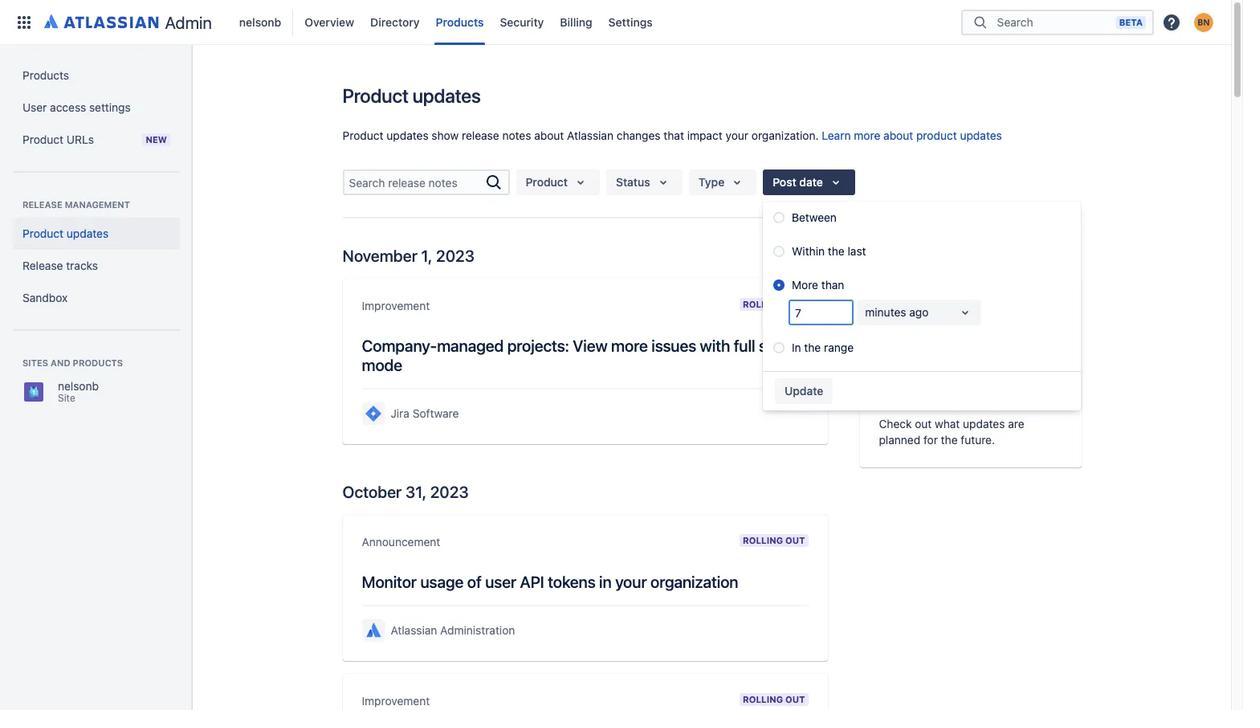 Task type: describe. For each thing, give the bounding box(es) containing it.
user access settings
[[22, 100, 131, 114]]

that
[[664, 129, 684, 142]]

product updates link
[[13, 218, 180, 250]]

security link
[[495, 9, 549, 35]]

security
[[500, 15, 544, 29]]

release tracks link
[[13, 250, 180, 282]]

rolling out for screen
[[743, 299, 805, 309]]

status button
[[607, 170, 683, 195]]

2023 for november 1, 2023
[[436, 247, 475, 265]]

october
[[343, 483, 402, 501]]

within the last
[[792, 244, 866, 258]]

jira software image
[[364, 404, 383, 423]]

organization
[[651, 573, 739, 591]]

sandbox
[[22, 291, 68, 304]]

billing
[[560, 15, 593, 29]]

within
[[792, 244, 825, 258]]

user access settings link
[[13, 92, 180, 124]]

the for within
[[828, 244, 845, 258]]

1 about from the left
[[534, 129, 564, 142]]

learn more about product updates link
[[822, 129, 1002, 142]]

in the range
[[792, 341, 854, 354]]

0 vertical spatial product updates
[[343, 84, 481, 107]]

monitor
[[362, 573, 417, 591]]

Search field
[[993, 8, 1117, 37]]

search image
[[484, 173, 503, 192]]

view
[[573, 337, 608, 355]]

future.
[[961, 433, 995, 447]]

post date
[[773, 175, 823, 189]]

billing link
[[555, 9, 597, 35]]

cloud
[[879, 298, 921, 317]]

type
[[699, 175, 725, 189]]

product up search text field on the top left of page
[[343, 129, 384, 142]]

help icon image
[[1162, 12, 1182, 32]]

toggle navigation image
[[177, 64, 212, 96]]

open image
[[956, 303, 975, 322]]

update button
[[775, 378, 833, 404]]

admin link
[[39, 9, 218, 35]]

show
[[432, 129, 459, 142]]

mode
[[362, 356, 403, 374]]

jira
[[391, 407, 410, 420]]

october 31, 2023
[[343, 483, 469, 501]]

products
[[73, 357, 123, 368]]

managed
[[437, 337, 504, 355]]

projects:
[[507, 337, 569, 355]]

overview
[[305, 15, 354, 29]]

site
[[58, 392, 75, 404]]

product down user
[[22, 133, 64, 146]]

november
[[343, 247, 418, 265]]

rolling for screen
[[743, 299, 783, 309]]

api
[[520, 573, 544, 591]]

product updates inside 'link'
[[22, 227, 109, 240]]

1 vertical spatial your
[[615, 573, 647, 591]]

rolling for organization
[[743, 535, 783, 545]]

0 horizontal spatial products
[[22, 68, 69, 82]]

company-
[[362, 337, 437, 355]]

release tracks
[[22, 259, 98, 272]]

planned
[[879, 433, 921, 447]]

31,
[[406, 483, 427, 501]]

admin
[[165, 12, 212, 32]]

product inside 'link'
[[22, 227, 64, 240]]

software
[[413, 407, 459, 420]]

with
[[700, 337, 730, 355]]

urls
[[67, 133, 94, 146]]

jira software image
[[364, 404, 383, 423]]

1 horizontal spatial atlassian
[[567, 129, 614, 142]]

impact
[[687, 129, 723, 142]]

check out what updates are planned for the future.
[[879, 417, 1025, 447]]

release management
[[22, 199, 130, 210]]

nelsonb link
[[235, 9, 286, 35]]

in
[[599, 573, 612, 591]]

3 out from the top
[[786, 694, 805, 705]]

directory link
[[366, 9, 425, 35]]

sites and products
[[22, 357, 123, 368]]

user
[[22, 100, 47, 114]]

what
[[935, 417, 960, 430]]

the for in
[[804, 341, 821, 354]]

appswitcher icon image
[[14, 12, 34, 32]]

out
[[915, 417, 932, 430]]

release for release tracks
[[22, 259, 63, 272]]

2023 for october 31, 2023
[[430, 483, 469, 501]]

sites
[[22, 357, 48, 368]]



Task type: locate. For each thing, give the bounding box(es) containing it.
product right search image
[[526, 175, 568, 189]]

rolling out for organization
[[743, 535, 805, 545]]

jira software
[[391, 407, 459, 420]]

product urls
[[22, 133, 94, 146]]

products link up settings
[[13, 59, 180, 92]]

updates left show
[[387, 129, 429, 142]]

minutes
[[865, 305, 907, 319]]

2023 right 1,
[[436, 247, 475, 265]]

sandbox link
[[13, 282, 180, 314]]

product updates
[[343, 84, 481, 107], [22, 227, 109, 240]]

atlassian down 'monitor'
[[391, 623, 437, 637]]

0 vertical spatial rolling out
[[743, 299, 805, 309]]

updates right the product
[[960, 129, 1002, 142]]

november 1, 2023
[[343, 247, 475, 265]]

2 rolling out from the top
[[743, 535, 805, 545]]

product
[[343, 84, 409, 107], [343, 129, 384, 142], [22, 133, 64, 146], [526, 175, 568, 189], [22, 227, 64, 240]]

1 vertical spatial rolling
[[743, 535, 783, 545]]

0 vertical spatial your
[[726, 129, 749, 142]]

in
[[792, 341, 801, 354]]

2023 right 31,
[[430, 483, 469, 501]]

the down what
[[941, 433, 958, 447]]

settings
[[89, 100, 131, 114]]

2 out from the top
[[786, 535, 805, 545]]

nelsonb for nelsonb site
[[58, 379, 99, 393]]

more right view
[[611, 337, 648, 355]]

administration
[[440, 623, 515, 637]]

2 vertical spatial rolling out
[[743, 694, 805, 705]]

1,
[[421, 247, 432, 265]]

1 horizontal spatial the
[[828, 244, 845, 258]]

products
[[436, 15, 484, 29], [22, 68, 69, 82]]

products inside global navigation element
[[436, 15, 484, 29]]

1 rolling out from the top
[[743, 299, 805, 309]]

1 vertical spatial products link
[[13, 59, 180, 92]]

Search text field
[[344, 171, 484, 194]]

learn
[[822, 129, 851, 142]]

1 vertical spatial improvement
[[362, 694, 430, 708]]

account image
[[1195, 12, 1214, 32]]

atlassian image
[[44, 11, 159, 31], [44, 11, 159, 31]]

overview link
[[300, 9, 359, 35]]

product down directory link
[[343, 84, 409, 107]]

0 vertical spatial improvement
[[362, 299, 430, 313]]

usage
[[420, 573, 464, 591]]

your right in
[[615, 573, 647, 591]]

than
[[822, 278, 845, 292]]

status
[[616, 175, 651, 189]]

out
[[786, 299, 805, 309], [786, 535, 805, 545], [786, 694, 805, 705]]

1 vertical spatial nelsonb
[[58, 379, 99, 393]]

updates inside check out what updates are planned for the future.
[[963, 417, 1005, 430]]

date
[[800, 175, 823, 189]]

about left the product
[[884, 129, 914, 142]]

release
[[462, 129, 499, 142]]

more inside company-managed projects: view more issues with full screen mode
[[611, 337, 648, 355]]

nelsonb down sites and products
[[58, 379, 99, 393]]

of
[[467, 573, 482, 591]]

None radio
[[774, 212, 785, 223], [774, 342, 785, 353], [774, 212, 785, 223], [774, 342, 785, 353]]

nelsonb for nelsonb
[[239, 15, 281, 29]]

0 vertical spatial more
[[854, 129, 881, 142]]

products link left security link in the left top of the page
[[431, 9, 489, 35]]

None field
[[791, 301, 853, 324]]

more
[[792, 278, 819, 292]]

1 vertical spatial 2023
[[430, 483, 469, 501]]

1 horizontal spatial more
[[854, 129, 881, 142]]

nelsonb inside global navigation element
[[239, 15, 281, 29]]

1 vertical spatial more
[[611, 337, 648, 355]]

2 improvement from the top
[[362, 694, 430, 708]]

0 vertical spatial products link
[[431, 9, 489, 35]]

about
[[534, 129, 564, 142], [884, 129, 914, 142]]

2 rolling from the top
[[743, 535, 783, 545]]

atlassian administration image
[[364, 621, 383, 640], [364, 621, 383, 640]]

2 vertical spatial the
[[941, 433, 958, 447]]

last
[[848, 244, 866, 258]]

the left last
[[828, 244, 845, 258]]

1 vertical spatial release
[[22, 259, 63, 272]]

global navigation element
[[10, 0, 962, 45]]

product updates down release management
[[22, 227, 109, 240]]

beta
[[1120, 16, 1143, 27]]

0 horizontal spatial nelsonb
[[58, 379, 99, 393]]

about right notes
[[534, 129, 564, 142]]

0 vertical spatial atlassian
[[567, 129, 614, 142]]

0 vertical spatial the
[[828, 244, 845, 258]]

nelsonb site
[[58, 379, 99, 404]]

user
[[485, 573, 517, 591]]

release for release management
[[22, 199, 62, 210]]

cloud roadmap
[[879, 298, 988, 317]]

issues
[[652, 337, 697, 355]]

1 rolling from the top
[[743, 299, 783, 309]]

1 horizontal spatial nelsonb
[[239, 15, 281, 29]]

1 vertical spatial rolling out
[[743, 535, 805, 545]]

and
[[51, 357, 70, 368]]

1 horizontal spatial products
[[436, 15, 484, 29]]

search icon image
[[971, 14, 991, 30]]

0 horizontal spatial about
[[534, 129, 564, 142]]

directory
[[370, 15, 420, 29]]

0 vertical spatial release
[[22, 199, 62, 210]]

the right in
[[804, 341, 821, 354]]

post
[[773, 175, 797, 189]]

admin banner
[[0, 0, 1232, 45]]

new
[[146, 134, 167, 145]]

open datetime selection image
[[827, 173, 846, 192]]

release inside "release tracks" link
[[22, 259, 63, 272]]

product inside popup button
[[526, 175, 568, 189]]

0 horizontal spatial more
[[611, 337, 648, 355]]

nelsonb
[[239, 15, 281, 29], [58, 379, 99, 393]]

tokens
[[548, 573, 596, 591]]

out for screen
[[786, 299, 805, 309]]

tracks
[[66, 259, 98, 272]]

updates down management
[[67, 227, 109, 240]]

1 out from the top
[[786, 299, 805, 309]]

updates
[[413, 84, 481, 107], [387, 129, 429, 142], [960, 129, 1002, 142], [67, 227, 109, 240], [963, 417, 1005, 430]]

check
[[879, 417, 912, 430]]

1 horizontal spatial your
[[726, 129, 749, 142]]

products up user
[[22, 68, 69, 82]]

full
[[734, 337, 756, 355]]

0 vertical spatial nelsonb
[[239, 15, 281, 29]]

0 horizontal spatial products link
[[13, 59, 180, 92]]

management
[[65, 199, 130, 210]]

None radio
[[774, 246, 785, 257], [774, 280, 785, 291], [774, 246, 785, 257], [774, 280, 785, 291]]

product up release tracks
[[22, 227, 64, 240]]

more than
[[792, 278, 845, 292]]

1 vertical spatial the
[[804, 341, 821, 354]]

product updates show release notes about atlassian changes that impact your organization. learn more about product updates
[[343, 129, 1002, 142]]

more right learn
[[854, 129, 881, 142]]

1 vertical spatial out
[[786, 535, 805, 545]]

0 horizontal spatial the
[[804, 341, 821, 354]]

0 horizontal spatial atlassian
[[391, 623, 437, 637]]

2 release from the top
[[22, 259, 63, 272]]

updates up show
[[413, 84, 481, 107]]

2 about from the left
[[884, 129, 914, 142]]

atlassian left changes
[[567, 129, 614, 142]]

1 horizontal spatial products link
[[431, 9, 489, 35]]

nelsonb left overview
[[239, 15, 281, 29]]

update
[[785, 384, 824, 398]]

products left security
[[436, 15, 484, 29]]

changes
[[617, 129, 661, 142]]

company-managed projects: view more issues with full screen mode
[[362, 337, 807, 374]]

announcement
[[362, 535, 441, 549]]

product updates up show
[[343, 84, 481, 107]]

access
[[50, 100, 86, 114]]

atlassian administration
[[391, 623, 515, 637]]

updates inside 'link'
[[67, 227, 109, 240]]

0 horizontal spatial product updates
[[22, 227, 109, 240]]

3 rolling from the top
[[743, 694, 783, 705]]

0 vertical spatial 2023
[[436, 247, 475, 265]]

1 vertical spatial product updates
[[22, 227, 109, 240]]

screen
[[759, 337, 807, 355]]

are
[[1008, 417, 1025, 430]]

rolling
[[743, 299, 783, 309], [743, 535, 783, 545], [743, 694, 783, 705]]

1 release from the top
[[22, 199, 62, 210]]

1 improvement from the top
[[362, 299, 430, 313]]

1 vertical spatial products
[[22, 68, 69, 82]]

0 vertical spatial rolling
[[743, 299, 783, 309]]

3 rolling out from the top
[[743, 694, 805, 705]]

the inside check out what updates are planned for the future.
[[941, 433, 958, 447]]

2 vertical spatial out
[[786, 694, 805, 705]]

2 horizontal spatial the
[[941, 433, 958, 447]]

type button
[[689, 170, 757, 195]]

updates up future.
[[963, 417, 1005, 430]]

out for organization
[[786, 535, 805, 545]]

more
[[854, 129, 881, 142], [611, 337, 648, 355]]

release left management
[[22, 199, 62, 210]]

range
[[824, 341, 854, 354]]

notes
[[502, 129, 531, 142]]

0 vertical spatial products
[[436, 15, 484, 29]]

settings
[[609, 15, 653, 29]]

for
[[924, 433, 938, 447]]

post date button
[[763, 170, 856, 195]]

settings link
[[604, 9, 658, 35]]

ago
[[910, 305, 929, 319]]

0 vertical spatial out
[[786, 299, 805, 309]]

minutes ago
[[865, 305, 929, 319]]

release up sandbox
[[22, 259, 63, 272]]

1 horizontal spatial product updates
[[343, 84, 481, 107]]

2 vertical spatial rolling
[[743, 694, 783, 705]]

1 vertical spatial atlassian
[[391, 623, 437, 637]]

1 horizontal spatial about
[[884, 129, 914, 142]]

your right impact
[[726, 129, 749, 142]]

products link
[[431, 9, 489, 35], [13, 59, 180, 92]]

0 horizontal spatial your
[[615, 573, 647, 591]]

product
[[917, 129, 957, 142]]

roadmap
[[925, 298, 988, 317]]



Task type: vqa. For each thing, say whether or not it's contained in the screenshot.
Improvement
yes



